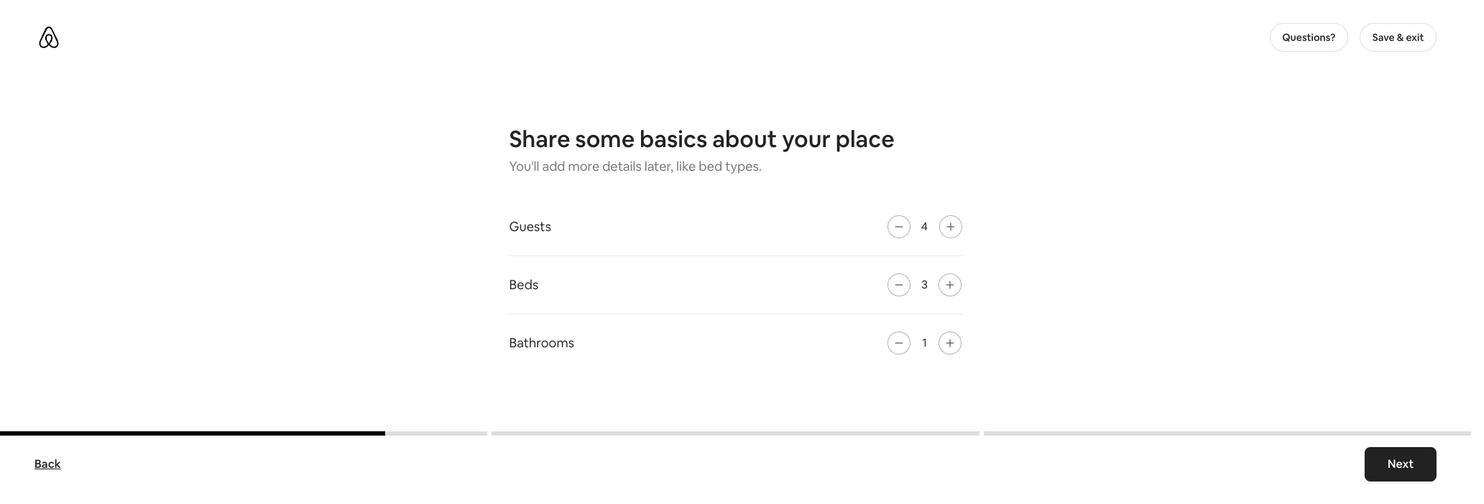 Task type: describe. For each thing, give the bounding box(es) containing it.
save & exit button
[[1360, 23, 1437, 52]]

more
[[568, 158, 600, 174]]

guests
[[509, 218, 551, 235]]

like
[[677, 158, 696, 174]]

1
[[923, 335, 927, 350]]

your
[[782, 124, 831, 153]]

&
[[1397, 31, 1404, 44]]

place
[[836, 124, 895, 153]]

types.
[[726, 158, 762, 174]]

share
[[509, 124, 571, 153]]

basics
[[640, 124, 708, 153]]

exit
[[1407, 31, 1424, 44]]

details
[[603, 158, 642, 174]]

bathrooms
[[509, 335, 574, 351]]

some
[[575, 124, 635, 153]]

add
[[542, 158, 565, 174]]



Task type: locate. For each thing, give the bounding box(es) containing it.
3
[[922, 277, 928, 292]]

about
[[713, 124, 777, 153]]

back button
[[27, 451, 68, 480]]

you'll
[[509, 158, 540, 174]]

questions? button
[[1270, 23, 1349, 52]]

next
[[1388, 457, 1414, 472]]

questions?
[[1283, 31, 1336, 44]]

next button
[[1365, 448, 1437, 482]]

beds
[[509, 276, 539, 293]]

bed
[[699, 158, 723, 174]]

save & exit
[[1373, 31, 1424, 44]]

back
[[35, 457, 61, 472]]

save
[[1373, 31, 1395, 44]]

share some basics about your place you'll add more details later, like bed types.
[[509, 124, 895, 174]]

later,
[[645, 158, 674, 174]]

4
[[922, 219, 928, 234]]



Task type: vqa. For each thing, say whether or not it's contained in the screenshot.
Camping
no



